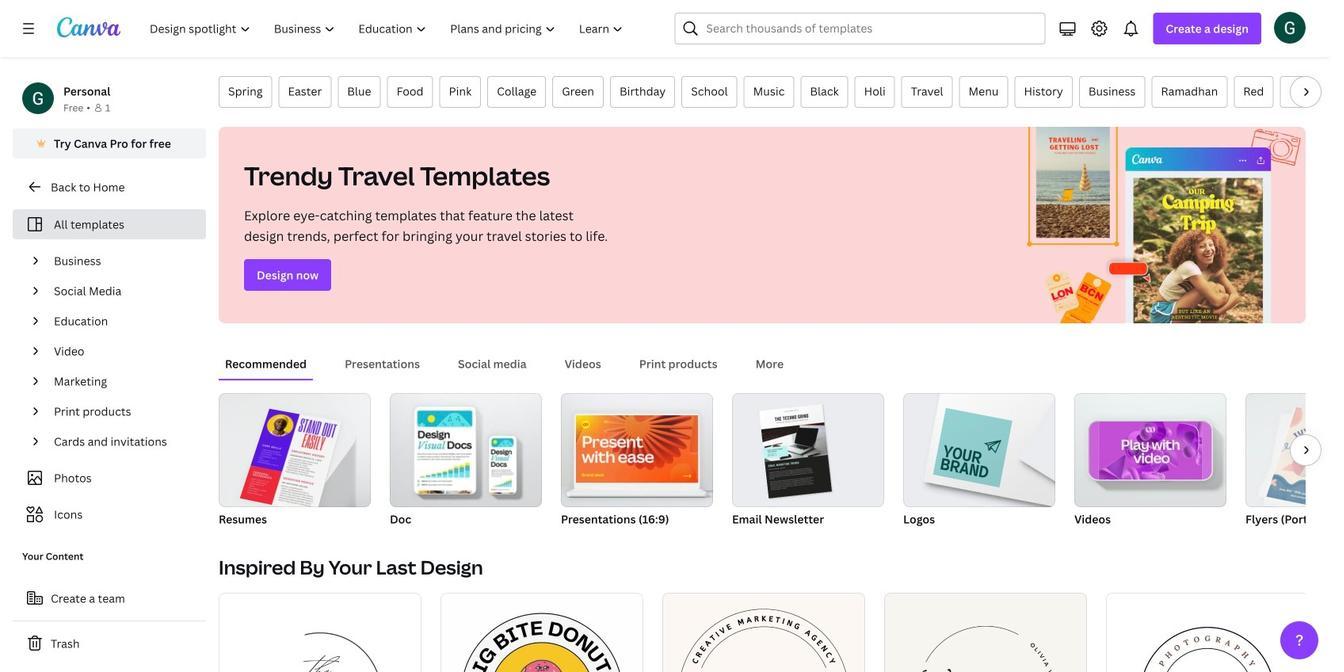 Task type: locate. For each thing, give the bounding box(es) containing it.
presentation (16:9) image
[[561, 393, 713, 507], [576, 415, 699, 483]]

logo image
[[904, 393, 1056, 507], [933, 408, 1013, 488]]

black ivory minimalist handwritten wedding photography circle logo image
[[885, 593, 1088, 672]]

video image
[[1075, 393, 1227, 507], [1100, 422, 1203, 480]]

top level navigation element
[[140, 13, 637, 44]]

None search field
[[675, 13, 1046, 44]]

Search search field
[[707, 13, 1036, 44]]

email newsletter image
[[732, 393, 885, 507], [759, 404, 832, 499]]

doc image
[[390, 393, 542, 507], [390, 393, 542, 507]]

resume image
[[219, 393, 371, 507], [240, 409, 342, 514]]



Task type: vqa. For each thing, say whether or not it's contained in the screenshot.
Bright Colorful Playful Funny Donuts Food Circle Logo
yes



Task type: describe. For each thing, give the bounding box(es) containing it.
black and white modern marketing agency round stamp business logo image
[[663, 593, 866, 672]]

elegant circle signature photography logo image
[[1107, 593, 1310, 672]]

free simple modern circle design studio logo image
[[219, 593, 422, 672]]

trendy travel templates image
[[1011, 127, 1306, 323]]

bright colorful playful funny donuts food circle logo image
[[441, 593, 644, 672]]

greg robinson image
[[1275, 12, 1306, 43]]

flyer (portrait 8.5 × 11 in) image
[[1246, 393, 1332, 507]]



